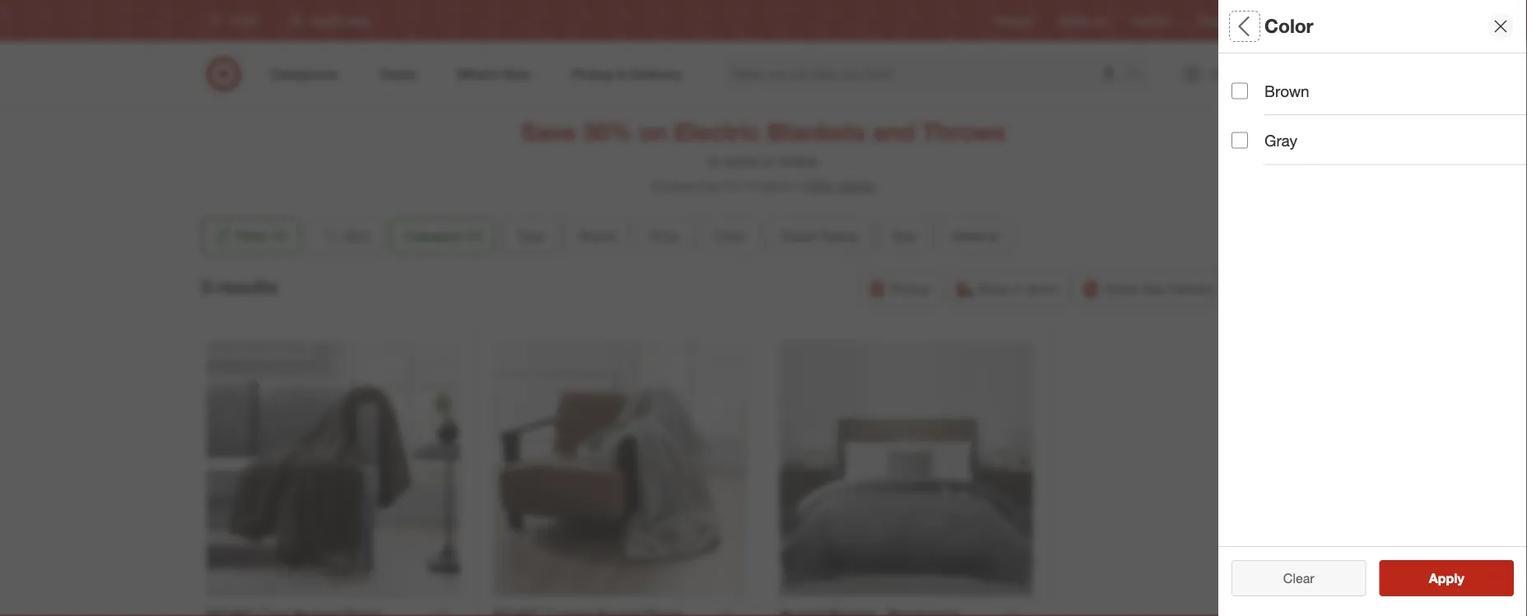 Task type: vqa. For each thing, say whether or not it's contained in the screenshot.
Image gallery element
no



Task type: locate. For each thing, give the bounding box(es) containing it.
30%
[[583, 117, 632, 146]]

category
[[1232, 65, 1301, 84], [405, 228, 463, 244]]

0 vertical spatial 3
[[748, 178, 755, 194]]

all filters
[[1232, 15, 1311, 38]]

2 clear from the left
[[1284, 571, 1315, 587]]

find stores link
[[1280, 14, 1331, 28]]

all filters dialog
[[1219, 0, 1528, 617]]

3
[[748, 178, 755, 194], [201, 276, 211, 299]]

1 horizontal spatial color
[[1265, 15, 1314, 38]]

0 horizontal spatial color
[[714, 228, 746, 244]]

store
[[726, 153, 758, 169], [1028, 281, 1057, 297]]

0 horizontal spatial category
[[405, 228, 463, 244]]

stores
[[1302, 14, 1331, 27]]

1 horizontal spatial store
[[1028, 281, 1057, 297]]

1 vertical spatial 3
[[201, 276, 211, 299]]

shop
[[1274, 86, 1301, 100], [979, 281, 1010, 297]]

0 vertical spatial results
[[216, 276, 278, 299]]

1 vertical spatial type button
[[503, 218, 559, 255]]

0 vertical spatial store
[[726, 153, 758, 169]]

online
[[779, 153, 819, 169]]

type left brand
[[517, 228, 545, 244]]

0 horizontal spatial type
[[517, 228, 545, 244]]

filter
[[237, 228, 269, 244]]

category up the 'holiday'
[[1232, 65, 1301, 84]]

holiday
[[1232, 86, 1271, 100]]

color
[[1265, 15, 1314, 38], [714, 228, 746, 244]]

heated blanket - brookstone image
[[780, 343, 1034, 597], [780, 343, 1034, 597]]

guest rating button
[[767, 218, 872, 255]]

in-
[[709, 153, 726, 169]]

deals button
[[1232, 515, 1528, 572]]

store right in
[[1028, 281, 1057, 297]]

1 clear from the left
[[1276, 571, 1307, 587]]

1 vertical spatial color
[[714, 228, 746, 244]]

all
[[1232, 15, 1255, 38]]

results inside button
[[1440, 571, 1482, 587]]

0 horizontal spatial store
[[726, 153, 758, 169]]

gray
[[1265, 131, 1298, 150]]

3 items
[[748, 178, 791, 194]]

store inside "button"
[[1028, 281, 1057, 297]]

price
[[650, 228, 680, 244]]

1 horizontal spatial type
[[1232, 128, 1267, 147]]

0 horizontal spatial results
[[216, 276, 278, 299]]

or
[[762, 153, 775, 169]]

apply button
[[1380, 561, 1515, 597]]

3 down filter (1) button
[[201, 276, 211, 299]]

1 horizontal spatial 3
[[748, 178, 755, 194]]

guest
[[781, 228, 816, 244]]

shop inside category holiday shop
[[1274, 86, 1301, 100]]

0 horizontal spatial (1)
[[272, 228, 287, 244]]

target
[[1199, 14, 1226, 27]]

0 vertical spatial color
[[1265, 15, 1314, 38]]

clear inside clear button
[[1284, 571, 1315, 587]]

material button
[[938, 218, 1013, 255]]

day
[[1143, 281, 1166, 297]]

see results
[[1412, 571, 1482, 587]]

store inside save 30% on electric blankets and throws in-store or online
[[726, 153, 758, 169]]

clear all
[[1276, 571, 1323, 587]]

0 vertical spatial category
[[1232, 65, 1301, 84]]

brand
[[580, 228, 615, 244]]

weekly ad link
[[1060, 14, 1107, 28]]

filters
[[1260, 15, 1311, 38]]

shop inside "button"
[[979, 281, 1010, 297]]

type
[[1232, 128, 1267, 147], [517, 228, 545, 244]]

in
[[1014, 281, 1024, 297]]

search button
[[1121, 56, 1160, 96]]

price button
[[636, 218, 694, 255]]

type button
[[1232, 111, 1528, 169], [503, 218, 559, 255]]

0 vertical spatial type
[[1232, 128, 1267, 147]]

0 vertical spatial shop
[[1274, 86, 1301, 100]]

delivery
[[1169, 281, 1217, 297]]

size
[[892, 228, 917, 244]]

category for category (1)
[[405, 228, 463, 244]]

pickup button
[[861, 271, 942, 307]]

rating
[[820, 228, 858, 244]]

3 right 5
[[748, 178, 755, 194]]

apply
[[1430, 571, 1465, 587]]

offer
[[804, 178, 833, 194]]

1 vertical spatial category
[[405, 228, 463, 244]]

1 vertical spatial type
[[517, 228, 545, 244]]

(1) inside button
[[272, 228, 287, 244]]

2 (1) from the left
[[466, 228, 482, 244]]

1 horizontal spatial category
[[1232, 65, 1301, 84]]

results
[[216, 276, 278, 299], [1440, 571, 1482, 587]]

throws
[[922, 117, 1006, 146]]

clear
[[1276, 571, 1307, 587], [1284, 571, 1315, 587]]

same day delivery button
[[1075, 271, 1227, 307]]

50"x60" cozy heated throw blanket - brookstone image
[[207, 343, 460, 597], [207, 343, 460, 597]]

50"x60" coziest heated throw blanket - brookstone image
[[493, 343, 747, 597], [493, 343, 747, 597]]

category inside category holiday shop
[[1232, 65, 1301, 84]]

(1) for category (1)
[[466, 228, 482, 244]]

results right see
[[1440, 571, 1482, 587]]

size button
[[878, 218, 931, 255]]

color inside 'dialog'
[[1265, 15, 1314, 38]]

find stores
[[1280, 14, 1331, 27]]

1 vertical spatial store
[[1028, 281, 1057, 297]]

type down the 'holiday'
[[1232, 128, 1267, 147]]

target circle link
[[1199, 14, 1254, 28]]

store left the or
[[726, 153, 758, 169]]

expires dec 5
[[652, 178, 734, 194]]

sort
[[344, 228, 370, 244]]

What can we help you find? suggestions appear below search field
[[722, 56, 1132, 92]]

1 vertical spatial shop
[[979, 281, 1010, 297]]

0 horizontal spatial shop
[[979, 281, 1010, 297]]

filter (1)
[[237, 228, 287, 244]]

redcard
[[1133, 14, 1172, 27]]

shop left in
[[979, 281, 1010, 297]]

results down filter (1) button
[[216, 276, 278, 299]]

1 horizontal spatial (1)
[[466, 228, 482, 244]]

3 for 3 results
[[201, 276, 211, 299]]

clear inside clear all button
[[1276, 571, 1307, 587]]

1 horizontal spatial results
[[1440, 571, 1482, 587]]

3 for 3 items
[[748, 178, 755, 194]]

1 (1) from the left
[[272, 228, 287, 244]]

(1)
[[272, 228, 287, 244], [466, 228, 482, 244]]

all
[[1310, 571, 1323, 587]]

1 vertical spatial results
[[1440, 571, 1482, 587]]

registry
[[997, 14, 1034, 27]]

1 horizontal spatial shop
[[1274, 86, 1301, 100]]

1 horizontal spatial type button
[[1232, 111, 1528, 169]]

shop right the 'holiday'
[[1274, 86, 1301, 100]]

category right sort
[[405, 228, 463, 244]]

weekly
[[1060, 14, 1092, 27]]

0 horizontal spatial 3
[[201, 276, 211, 299]]

clear for clear
[[1284, 571, 1315, 587]]



Task type: describe. For each thing, give the bounding box(es) containing it.
color dialog
[[1219, 0, 1528, 617]]

guest rating
[[781, 228, 858, 244]]

save 30% on electric blankets and throws in-store or online
[[522, 117, 1006, 169]]

registry link
[[997, 14, 1034, 28]]

clear button
[[1232, 561, 1367, 597]]

color inside button
[[714, 228, 746, 244]]

on
[[639, 117, 668, 146]]

offer details
[[804, 178, 876, 194]]

category holiday shop
[[1232, 65, 1301, 100]]

see results button
[[1380, 561, 1515, 597]]

deals
[[1232, 532, 1274, 551]]

see
[[1412, 571, 1436, 587]]

search
[[1121, 68, 1160, 84]]

(1) for filter (1)
[[272, 228, 287, 244]]

clear all button
[[1232, 561, 1367, 597]]

same day delivery
[[1105, 281, 1217, 297]]

save
[[522, 117, 576, 146]]

results for see results
[[1440, 571, 1482, 587]]

3 results
[[201, 276, 278, 299]]

sort button
[[307, 218, 384, 255]]

category for category holiday shop
[[1232, 65, 1301, 84]]

blankets
[[768, 117, 866, 146]]

filter (1) button
[[201, 218, 301, 255]]

ad
[[1094, 14, 1107, 27]]

offer details button
[[791, 176, 876, 195]]

0 vertical spatial type button
[[1232, 111, 1528, 169]]

category (1)
[[405, 228, 482, 244]]

brown
[[1265, 82, 1310, 100]]

dec
[[700, 178, 723, 194]]

weekly ad
[[1060, 14, 1107, 27]]

details
[[837, 178, 876, 194]]

circle
[[1229, 14, 1254, 27]]

shop in store button
[[948, 271, 1068, 307]]

shop in store
[[979, 281, 1057, 297]]

items
[[759, 178, 791, 194]]

color button
[[700, 218, 760, 255]]

Gray checkbox
[[1232, 132, 1249, 149]]

pickup
[[891, 281, 931, 297]]

0 horizontal spatial type button
[[503, 218, 559, 255]]

same
[[1105, 281, 1139, 297]]

and
[[873, 117, 915, 146]]

find
[[1280, 14, 1299, 27]]

redcard link
[[1133, 14, 1172, 28]]

5
[[727, 178, 734, 194]]

material
[[952, 228, 999, 244]]

results for 3 results
[[216, 276, 278, 299]]

expires
[[652, 178, 696, 194]]

target circle
[[1199, 14, 1254, 27]]

clear for clear all
[[1276, 571, 1307, 587]]

type inside the all filters dialog
[[1232, 128, 1267, 147]]

electric
[[674, 117, 761, 146]]

Brown checkbox
[[1232, 83, 1249, 99]]

brand button
[[566, 218, 629, 255]]



